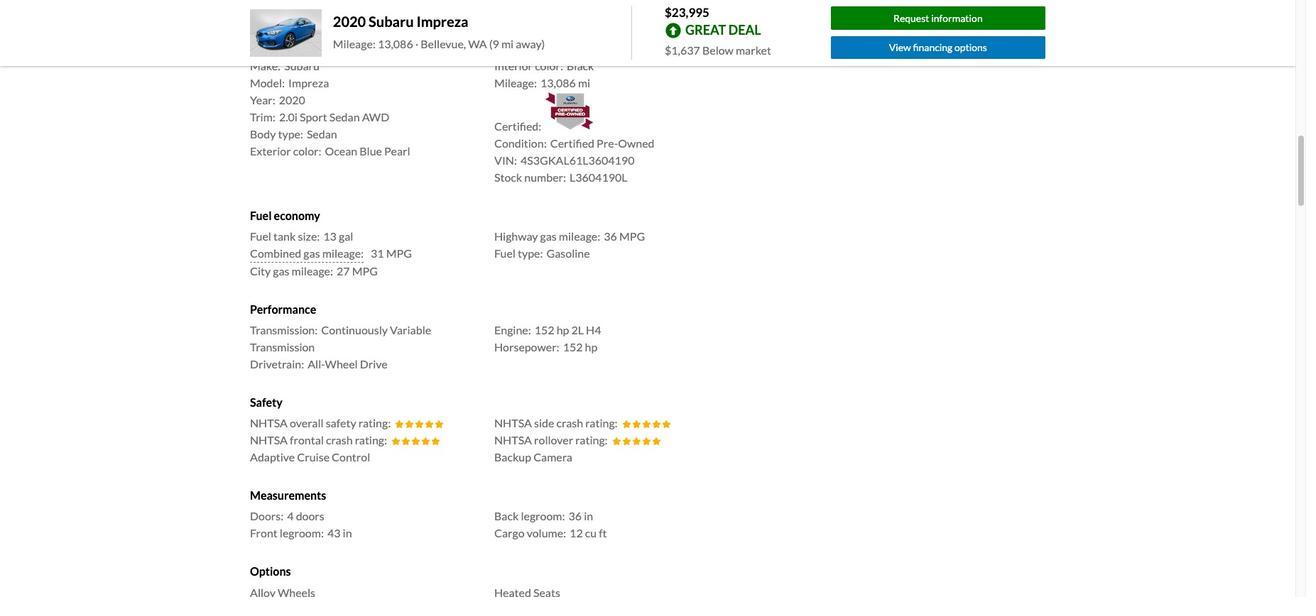 Task type: describe. For each thing, give the bounding box(es) containing it.
13,086 for color:
[[540, 76, 576, 89]]

economy
[[274, 209, 320, 222]]

in inside "back legroom: 36 in cargo volume: 12 cu ft"
[[584, 510, 593, 523]]

exterior
[[250, 144, 291, 157]]

13,086 for subaru
[[378, 37, 413, 51]]

adaptive cruise control
[[250, 450, 370, 464]]

27
[[337, 264, 350, 278]]

awd
[[362, 110, 389, 123]]

13
[[323, 229, 337, 243]]

view
[[889, 42, 911, 54]]

rating: for nhtsa side crash rating:
[[585, 416, 618, 430]]

continuously variable transmission
[[250, 323, 431, 354]]

certified
[[550, 136, 594, 150]]

doors:
[[250, 510, 284, 523]]

tank
[[273, 229, 296, 243]]

type: inside make: subaru model: impreza year: 2020 trim: 2.0i sport sedan awd body type: sedan exterior color: ocean blue pearl
[[278, 127, 303, 140]]

color: inside 'interior color: black mileage: 13,086 mi'
[[535, 59, 563, 72]]

43
[[327, 527, 341, 540]]

stock
[[494, 170, 522, 184]]

2.0i
[[279, 110, 298, 123]]

measurements
[[250, 489, 326, 502]]

nhtsa for nhtsa side crash rating:
[[494, 416, 532, 430]]

cu
[[585, 527, 597, 540]]

make: subaru model: impreza year: 2020 trim: 2.0i sport sedan awd body type: sedan exterior color: ocean blue pearl
[[250, 59, 410, 157]]

mileage: for interior
[[494, 76, 537, 89]]

rating: for nhtsa frontal crash rating:
[[355, 433, 387, 447]]

pearl
[[384, 144, 410, 157]]

color: inside make: subaru model: impreza year: 2020 trim: 2.0i sport sedan awd body type: sedan exterior color: ocean blue pearl
[[293, 144, 321, 157]]

manufacturer certified pre-owned image
[[545, 91, 652, 130]]

mileage: inside highway gas mileage: 36 mpg fuel type: gasoline
[[559, 229, 600, 243]]

crash for frontal
[[326, 433, 353, 447]]

side
[[534, 416, 554, 430]]

overall
[[290, 416, 324, 430]]

wa
[[468, 37, 487, 51]]

gas inside highway gas mileage: 36 mpg fuel type: gasoline
[[540, 229, 557, 243]]

options
[[954, 42, 987, 54]]

31
[[371, 246, 384, 260]]

back legroom: 36 in cargo volume: 12 cu ft
[[494, 510, 607, 540]]

drivetrain:
[[250, 357, 304, 371]]

horsepower:
[[494, 340, 559, 354]]

request
[[893, 12, 929, 24]]

0 vertical spatial sedan
[[329, 110, 360, 123]]

drivetrain: all-wheel drive
[[250, 357, 388, 371]]

city
[[250, 264, 271, 278]]

blue
[[360, 144, 382, 157]]

information
[[931, 12, 983, 24]]

doors
[[296, 510, 324, 523]]

great
[[685, 22, 726, 37]]

continuously
[[321, 323, 388, 337]]

12
[[570, 527, 583, 540]]

backup
[[494, 450, 531, 464]]

make:
[[250, 59, 281, 72]]

rating: for nhtsa overall safety rating:
[[358, 416, 391, 430]]

doors: 4 doors front legroom: 43 in
[[250, 510, 352, 540]]

0 vertical spatial 152
[[535, 323, 554, 337]]

subaru for model:
[[284, 59, 320, 72]]

backup camera
[[494, 450, 572, 464]]

request information
[[893, 12, 983, 24]]

2020 inside 2020 subaru impreza mileage: 13,086 · bellevue, wa (9 mi away)
[[333, 13, 366, 30]]

36 inside "back legroom: 36 in cargo volume: 12 cu ft"
[[569, 510, 582, 523]]

fuel tank size: 13 gal combined gas mileage: 31 mpg city gas mileage: 27 mpg
[[250, 229, 412, 278]]

4s3gkal61l3604190
[[521, 153, 635, 167]]

mpg inside highway gas mileage: 36 mpg fuel type: gasoline
[[619, 229, 645, 243]]

$1,637
[[665, 43, 700, 56]]

mi inside 'interior color: black mileage: 13,086 mi'
[[578, 76, 590, 89]]

1 horizontal spatial gas
[[304, 246, 320, 260]]

2020 inside make: subaru model: impreza year: 2020 trim: 2.0i sport sedan awd body type: sedan exterior color: ocean blue pearl
[[279, 93, 305, 106]]

condition:
[[494, 136, 547, 150]]

cruise
[[297, 450, 330, 464]]

combined
[[250, 246, 301, 260]]

transmission
[[250, 340, 315, 354]]

vin:
[[494, 153, 517, 167]]

number:
[[524, 170, 566, 184]]

variable
[[390, 323, 431, 337]]

certified:
[[494, 119, 541, 133]]

nhtsa for nhtsa overall safety rating:
[[250, 416, 288, 430]]

l3604190l
[[570, 170, 627, 184]]

2020 subaru impreza image
[[250, 9, 322, 57]]

engine:
[[494, 323, 531, 337]]

pre-
[[597, 136, 618, 150]]

view financing options
[[889, 42, 987, 54]]

ocean
[[325, 144, 357, 157]]

drive
[[360, 357, 388, 371]]

adaptive
[[250, 450, 295, 464]]

fuel for fuel tank size: 13 gal combined gas mileage: 31 mpg city gas mileage: 27 mpg
[[250, 229, 271, 243]]

impreza inside make: subaru model: impreza year: 2020 trim: 2.0i sport sedan awd body type: sedan exterior color: ocean blue pearl
[[288, 76, 329, 89]]

trim:
[[250, 110, 275, 123]]

highway gas mileage: 36 mpg fuel type: gasoline
[[494, 229, 645, 260]]

condition: certified pre-owned vin: 4s3gkal61l3604190 stock number: l3604190l
[[494, 136, 654, 184]]

nhtsa overall safety rating:
[[250, 416, 391, 430]]

4
[[287, 510, 294, 523]]

nhtsa frontal crash rating:
[[250, 433, 387, 447]]

1 vertical spatial hp
[[585, 340, 597, 354]]

transmission:
[[250, 323, 318, 337]]



Task type: locate. For each thing, give the bounding box(es) containing it.
sedan down sport
[[307, 127, 337, 140]]

legroom: inside "back legroom: 36 in cargo volume: 12 cu ft"
[[521, 510, 565, 523]]

highway
[[494, 229, 538, 243]]

in inside doors: 4 doors front legroom: 43 in
[[343, 527, 352, 540]]

0 horizontal spatial 2020
[[279, 93, 305, 106]]

0 vertical spatial 36
[[604, 229, 617, 243]]

0 horizontal spatial subaru
[[284, 59, 320, 72]]

nhtsa rollover rating:
[[494, 433, 608, 447]]

mileage: down 'gal'
[[322, 246, 364, 260]]

1 horizontal spatial in
[[584, 510, 593, 523]]

mi down 'black'
[[578, 76, 590, 89]]

152
[[535, 323, 554, 337], [563, 340, 583, 354]]

type: inside highway gas mileage: 36 mpg fuel type: gasoline
[[518, 246, 543, 260]]

1 horizontal spatial color:
[[535, 59, 563, 72]]

rating: up nhtsa rollover rating:
[[585, 416, 618, 430]]

fuel inside fuel tank size: 13 gal combined gas mileage: 31 mpg city gas mileage: 27 mpg
[[250, 229, 271, 243]]

36 up 12 at the bottom left
[[569, 510, 582, 523]]

away)
[[516, 37, 545, 51]]

all-
[[308, 357, 325, 371]]

rating: right safety
[[358, 416, 391, 430]]

0 horizontal spatial mi
[[501, 37, 514, 51]]

1 vertical spatial mileage:
[[322, 246, 364, 260]]

0 vertical spatial gas
[[540, 229, 557, 243]]

mileage: down 'interior'
[[494, 76, 537, 89]]

in right the 43
[[343, 527, 352, 540]]

1 horizontal spatial 13,086
[[540, 76, 576, 89]]

impreza up bellevue,
[[416, 13, 468, 30]]

options
[[250, 565, 291, 578]]

0 vertical spatial mileage:
[[333, 37, 376, 51]]

body
[[250, 127, 276, 140]]

nhtsa left side
[[494, 416, 532, 430]]

1 horizontal spatial impreza
[[416, 13, 468, 30]]

rating: up 'control'
[[355, 433, 387, 447]]

1 vertical spatial mpg
[[386, 246, 412, 260]]

fuel up combined
[[250, 229, 271, 243]]

deal
[[728, 22, 761, 37]]

performance
[[250, 302, 316, 316]]

0 vertical spatial color:
[[535, 59, 563, 72]]

black
[[567, 59, 594, 72]]

152 down 2l
[[563, 340, 583, 354]]

1 vertical spatial 2020
[[279, 93, 305, 106]]

fuel down highway
[[494, 246, 516, 260]]

1 horizontal spatial 36
[[604, 229, 617, 243]]

back
[[494, 510, 519, 523]]

mileage: inside 2020 subaru impreza mileage: 13,086 · bellevue, wa (9 mi away)
[[333, 37, 376, 51]]

advertisement region
[[791, 0, 1004, 44]]

1 vertical spatial gas
[[304, 246, 320, 260]]

gal
[[339, 229, 353, 243]]

mpg right 31
[[386, 246, 412, 260]]

type: down 2.0i
[[278, 127, 303, 140]]

gasoline
[[546, 246, 590, 260]]

1 vertical spatial in
[[343, 527, 352, 540]]

1 vertical spatial mileage:
[[494, 76, 537, 89]]

legroom:
[[521, 510, 565, 523], [280, 527, 324, 540]]

great deal
[[685, 22, 761, 37]]

mileage: inside 'interior color: black mileage: 13,086 mi'
[[494, 76, 537, 89]]

gas down size:
[[304, 246, 320, 260]]

below
[[702, 43, 734, 56]]

engine: 152 hp 2l h4 horsepower: 152 hp
[[494, 323, 601, 354]]

in
[[584, 510, 593, 523], [343, 527, 352, 540]]

nhtsa side crash rating:
[[494, 416, 618, 430]]

nhtsa for nhtsa frontal crash rating:
[[250, 433, 288, 447]]

year:
[[250, 93, 275, 106]]

2 horizontal spatial mpg
[[619, 229, 645, 243]]

0 horizontal spatial impreza
[[288, 76, 329, 89]]

gas up gasoline
[[540, 229, 557, 243]]

h4
[[586, 323, 601, 337]]

1 horizontal spatial subaru
[[369, 13, 414, 30]]

1 vertical spatial impreza
[[288, 76, 329, 89]]

request information button
[[831, 7, 1045, 30]]

0 horizontal spatial color:
[[293, 144, 321, 157]]

bellevue,
[[421, 37, 466, 51]]

impreza inside 2020 subaru impreza mileage: 13,086 · bellevue, wa (9 mi away)
[[416, 13, 468, 30]]

2020 subaru impreza mileage: 13,086 · bellevue, wa (9 mi away)
[[333, 13, 545, 51]]

0 horizontal spatial hp
[[557, 323, 569, 337]]

mileage:
[[333, 37, 376, 51], [494, 76, 537, 89]]

mi right (9
[[501, 37, 514, 51]]

legroom: up volume:
[[521, 510, 565, 523]]

sedan
[[329, 110, 360, 123], [307, 127, 337, 140]]

color: left the ocean
[[293, 144, 321, 157]]

fuel left economy
[[250, 209, 272, 222]]

1 vertical spatial type:
[[518, 246, 543, 260]]

gas
[[540, 229, 557, 243], [304, 246, 320, 260], [273, 264, 289, 278]]

0 vertical spatial 2020
[[333, 13, 366, 30]]

0 vertical spatial mi
[[501, 37, 514, 51]]

mpg down l3604190l
[[619, 229, 645, 243]]

frontal
[[290, 433, 324, 447]]

1 horizontal spatial type:
[[518, 246, 543, 260]]

model:
[[250, 76, 285, 89]]

36 down l3604190l
[[604, 229, 617, 243]]

1 vertical spatial legroom:
[[280, 527, 324, 540]]

size:
[[298, 229, 320, 243]]

1 horizontal spatial mileage:
[[494, 76, 537, 89]]

1 horizontal spatial mpg
[[386, 246, 412, 260]]

nhtsa for nhtsa rollover rating:
[[494, 433, 532, 447]]

1 vertical spatial mi
[[578, 76, 590, 89]]

1 vertical spatial 152
[[563, 340, 583, 354]]

1 vertical spatial subaru
[[284, 59, 320, 72]]

sport
[[300, 110, 327, 123]]

0 vertical spatial mpg
[[619, 229, 645, 243]]

0 vertical spatial impreza
[[416, 13, 468, 30]]

crash
[[556, 416, 583, 430], [326, 433, 353, 447]]

hp left 2l
[[557, 323, 569, 337]]

owned
[[618, 136, 654, 150]]

0 horizontal spatial 152
[[535, 323, 554, 337]]

subaru for impreza
[[369, 13, 414, 30]]

mpg right 27
[[352, 264, 378, 278]]

36 inside highway gas mileage: 36 mpg fuel type: gasoline
[[604, 229, 617, 243]]

1 vertical spatial sedan
[[307, 127, 337, 140]]

overview
[[250, 38, 300, 51]]

0 horizontal spatial 36
[[569, 510, 582, 523]]

0 horizontal spatial mileage:
[[333, 37, 376, 51]]

2 vertical spatial mileage:
[[292, 264, 333, 278]]

fuel inside highway gas mileage: 36 mpg fuel type: gasoline
[[494, 246, 516, 260]]

13,086 left · on the left of page
[[378, 37, 413, 51]]

13,086 inside 2020 subaru impreza mileage: 13,086 · bellevue, wa (9 mi away)
[[378, 37, 413, 51]]

$23,995
[[665, 5, 709, 20]]

rollover
[[534, 433, 573, 447]]

market
[[736, 43, 771, 56]]

crash down safety
[[326, 433, 353, 447]]

subaru
[[369, 13, 414, 30], [284, 59, 320, 72]]

1 horizontal spatial hp
[[585, 340, 597, 354]]

2020 right "2020 subaru impreza" image
[[333, 13, 366, 30]]

sedan left awd
[[329, 110, 360, 123]]

mi inside 2020 subaru impreza mileage: 13,086 · bellevue, wa (9 mi away)
[[501, 37, 514, 51]]

2l
[[571, 323, 584, 337]]

cargo
[[494, 527, 525, 540]]

mileage: left 27
[[292, 264, 333, 278]]

type: down highway
[[518, 246, 543, 260]]

interior color: black mileage: 13,086 mi
[[494, 59, 594, 89]]

·
[[415, 37, 418, 51]]

2020 up 2.0i
[[279, 93, 305, 106]]

color: down the away)
[[535, 59, 563, 72]]

impreza up sport
[[288, 76, 329, 89]]

type:
[[278, 127, 303, 140], [518, 246, 543, 260]]

0 vertical spatial legroom:
[[521, 510, 565, 523]]

1 vertical spatial 13,086
[[540, 76, 576, 89]]

13,086 down 'black'
[[540, 76, 576, 89]]

0 vertical spatial hp
[[557, 323, 569, 337]]

0 horizontal spatial in
[[343, 527, 352, 540]]

fuel economy
[[250, 209, 320, 222]]

financing
[[913, 42, 953, 54]]

1 horizontal spatial 2020
[[333, 13, 366, 30]]

fuel for fuel economy
[[250, 209, 272, 222]]

0 horizontal spatial gas
[[273, 264, 289, 278]]

13,086 inside 'interior color: black mileage: 13,086 mi'
[[540, 76, 576, 89]]

1 horizontal spatial legroom:
[[521, 510, 565, 523]]

legroom: inside doors: 4 doors front legroom: 43 in
[[280, 527, 324, 540]]

0 horizontal spatial legroom:
[[280, 527, 324, 540]]

2 vertical spatial mpg
[[352, 264, 378, 278]]

hp down h4
[[585, 340, 597, 354]]

mileage: left · on the left of page
[[333, 37, 376, 51]]

mileage: up gasoline
[[559, 229, 600, 243]]

nhtsa up backup
[[494, 433, 532, 447]]

0 horizontal spatial 13,086
[[378, 37, 413, 51]]

0 vertical spatial in
[[584, 510, 593, 523]]

gas down combined
[[273, 264, 289, 278]]

1 horizontal spatial mi
[[578, 76, 590, 89]]

152 up horsepower:
[[535, 323, 554, 337]]

rating: right rollover
[[575, 433, 608, 447]]

0 vertical spatial fuel
[[250, 209, 272, 222]]

0 vertical spatial crash
[[556, 416, 583, 430]]

nhtsa down safety
[[250, 416, 288, 430]]

front
[[250, 527, 278, 540]]

0 vertical spatial mileage:
[[559, 229, 600, 243]]

view financing options button
[[831, 36, 1045, 59]]

legroom: down doors
[[280, 527, 324, 540]]

in up the cu
[[584, 510, 593, 523]]

crash for side
[[556, 416, 583, 430]]

volume:
[[527, 527, 566, 540]]

1 vertical spatial crash
[[326, 433, 353, 447]]

1 horizontal spatial 152
[[563, 340, 583, 354]]

2 vertical spatial fuel
[[494, 246, 516, 260]]

0 vertical spatial 13,086
[[378, 37, 413, 51]]

subaru inside make: subaru model: impreza year: 2020 trim: 2.0i sport sedan awd body type: sedan exterior color: ocean blue pearl
[[284, 59, 320, 72]]

(9
[[489, 37, 499, 51]]

0 horizontal spatial crash
[[326, 433, 353, 447]]

safety
[[250, 396, 283, 409]]

$1,637 below market
[[665, 43, 771, 56]]

mpg
[[619, 229, 645, 243], [386, 246, 412, 260], [352, 264, 378, 278]]

color:
[[535, 59, 563, 72], [293, 144, 321, 157]]

interior
[[494, 59, 533, 72]]

0 horizontal spatial type:
[[278, 127, 303, 140]]

0 vertical spatial type:
[[278, 127, 303, 140]]

1 vertical spatial 36
[[569, 510, 582, 523]]

2 horizontal spatial gas
[[540, 229, 557, 243]]

subaru inside 2020 subaru impreza mileage: 13,086 · bellevue, wa (9 mi away)
[[369, 13, 414, 30]]

impreza
[[416, 13, 468, 30], [288, 76, 329, 89]]

wheel
[[325, 357, 358, 371]]

control
[[332, 450, 370, 464]]

13,086
[[378, 37, 413, 51], [540, 76, 576, 89]]

0 horizontal spatial mpg
[[352, 264, 378, 278]]

1 vertical spatial fuel
[[250, 229, 271, 243]]

mileage:
[[559, 229, 600, 243], [322, 246, 364, 260], [292, 264, 333, 278]]

0 vertical spatial subaru
[[369, 13, 414, 30]]

rating:
[[358, 416, 391, 430], [585, 416, 618, 430], [355, 433, 387, 447], [575, 433, 608, 447]]

2 vertical spatial gas
[[273, 264, 289, 278]]

mileage: for 2020
[[333, 37, 376, 51]]

crash up rollover
[[556, 416, 583, 430]]

1 vertical spatial color:
[[293, 144, 321, 157]]

36
[[604, 229, 617, 243], [569, 510, 582, 523]]

nhtsa up adaptive
[[250, 433, 288, 447]]

1 horizontal spatial crash
[[556, 416, 583, 430]]



Task type: vqa. For each thing, say whether or not it's contained in the screenshot.
Request Info related to 9576
no



